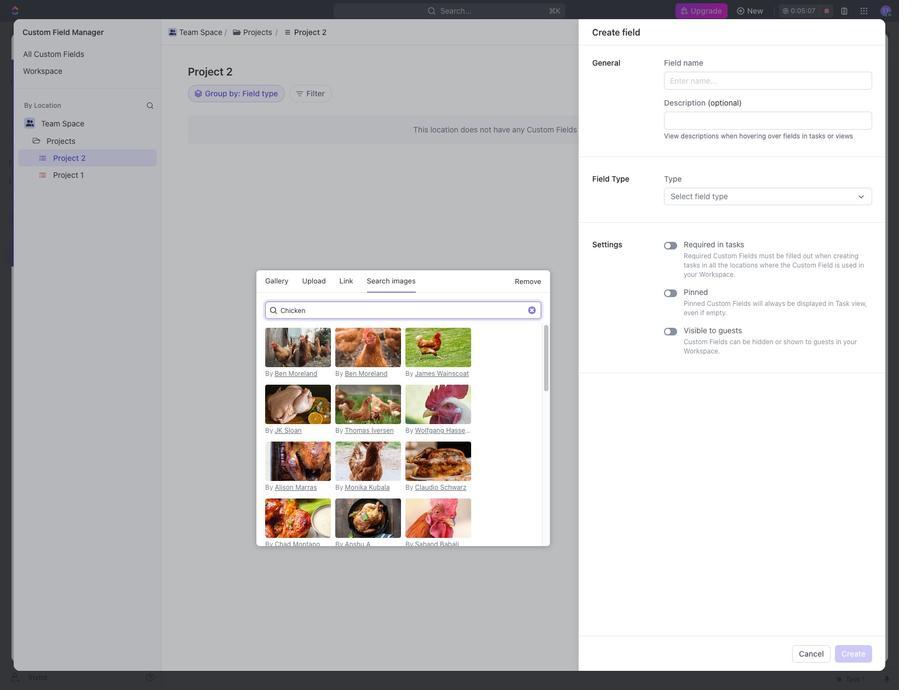 Task type: locate. For each thing, give the bounding box(es) containing it.
1 horizontal spatial upload
[[340, 547, 361, 555]]

custom
[[22, 27, 51, 37], [34, 49, 61, 59], [527, 125, 554, 134], [713, 252, 737, 260], [792, 261, 816, 270], [707, 300, 731, 308], [684, 338, 708, 346]]

spaces
[[9, 178, 32, 186]]

or left views
[[827, 132, 834, 140]]

0 horizontal spatial or
[[775, 338, 782, 346]]

1 vertical spatial your
[[843, 338, 857, 346]]

fields left "will"
[[733, 300, 751, 308]]

search left images
[[367, 277, 390, 285]]

be inside pinned pinned custom fields will always be displayed in task view, even if empty.
[[787, 300, 795, 308]]

1 vertical spatial 15 mins
[[815, 244, 839, 253]]

1 pinned from the top
[[684, 288, 708, 297]]

you for you created this task
[[647, 104, 658, 112]]

from
[[710, 122, 724, 130], [710, 183, 724, 191], [710, 244, 724, 253], [710, 271, 724, 279]]

1 changed status from from the top
[[658, 122, 726, 130]]

1 the from the left
[[718, 261, 728, 270]]

changed
[[660, 122, 687, 130], [660, 183, 687, 191], [660, 244, 687, 253], [660, 271, 687, 279]]

0 vertical spatial tasks
[[809, 132, 826, 140]]

1 15 from the top
[[815, 183, 822, 191]]

1 vertical spatial activity
[[861, 86, 882, 93]]

name
[[683, 58, 703, 67]]

create up general
[[592, 27, 620, 37]]

upload left link
[[302, 277, 326, 285]]

mins up the is
[[824, 244, 839, 253]]

hovering
[[739, 132, 766, 140]]

None text field
[[664, 112, 872, 130]]

1 horizontal spatial projects button
[[227, 25, 278, 39]]

visible
[[684, 326, 707, 335]]

send
[[818, 638, 836, 648]]

required
[[684, 240, 715, 249], [684, 252, 711, 260]]

all
[[23, 49, 32, 59]]

create
[[592, 27, 620, 37], [794, 67, 818, 76], [841, 649, 866, 659]]

projects button
[[227, 25, 278, 39], [42, 132, 80, 150]]

1 progress from the top
[[742, 183, 769, 191]]

0 vertical spatial team space button
[[166, 25, 225, 39]]

complete down locations
[[733, 271, 766, 279]]

task inside pinned pinned custom fields will always be displayed in task view, even if empty.
[[835, 300, 850, 308]]

moreland down edit task name text box
[[288, 370, 317, 378]]

0 vertical spatial to do
[[749, 122, 769, 130]]

2 vertical spatial your
[[286, 546, 299, 555]]

remove
[[515, 277, 541, 286]]

mins down views
[[824, 183, 839, 191]]

mins down the is
[[824, 271, 839, 279]]

0 vertical spatial do
[[760, 122, 769, 130]]

user group image inside team space button
[[169, 29, 176, 35]]

from up all
[[710, 244, 724, 253]]

in progress up locations
[[733, 244, 771, 253]]

dashboards link
[[4, 109, 159, 127]]

15 up displayed
[[815, 271, 822, 279]]

add task
[[820, 70, 853, 79]]

docs link
[[4, 90, 159, 108]]

project 2 button
[[278, 25, 332, 39], [48, 150, 157, 167]]

0 horizontal spatial create
[[592, 27, 620, 37]]

field
[[622, 27, 640, 37], [761, 67, 777, 76], [837, 67, 853, 76]]

add inside add task button
[[820, 70, 834, 79]]

0 horizontal spatial your
[[286, 546, 299, 555]]

do down filled
[[792, 271, 800, 279]]

1 horizontal spatial search
[[725, 101, 751, 110]]

by for monika kubala link
[[335, 484, 343, 492]]

1 you from the top
[[647, 104, 658, 112]]

by ben moreland for second ben moreland link from right
[[265, 370, 317, 378]]

views
[[836, 132, 853, 140]]

1 vertical spatial workspace.
[[684, 347, 720, 356]]

type
[[612, 174, 629, 184]]

1 mins from the top
[[824, 104, 839, 112]]

new button
[[732, 2, 770, 20]]

1 vertical spatial do
[[792, 271, 800, 279]]

0 vertical spatial project 2 button
[[278, 25, 332, 39]]

to complete up power
[[653, 244, 777, 261]]

16 mins up views
[[815, 122, 839, 130]]

16 up search tasks... text box
[[815, 104, 822, 112]]

complete up added tag power
[[655, 253, 685, 261]]

list containing all custom fields
[[14, 45, 161, 79]]

0 horizontal spatial ben
[[275, 370, 287, 378]]

list down manager
[[14, 45, 161, 79]]

when right out on the right top
[[815, 252, 831, 260]]

15 for in progress
[[815, 183, 822, 191]]

0 vertical spatial guests
[[718, 326, 742, 335]]

progress up locations
[[742, 244, 769, 253]]

task inside button
[[836, 70, 853, 79]]

0 vertical spatial added
[[674, 139, 694, 147]]

your left files
[[286, 546, 299, 555]]

by for the jk sloan link on the left of the page
[[265, 427, 273, 435]]

1 ben from the left
[[275, 370, 287, 378]]

ben for second ben moreland link from right
[[275, 370, 287, 378]]

existing
[[731, 67, 759, 76]]

1 vertical spatial search
[[367, 277, 390, 285]]

upload
[[302, 277, 326, 285], [340, 547, 361, 555]]

1 vertical spatial list
[[14, 45, 161, 79]]

15 right out on the right top
[[815, 244, 822, 253]]

1 horizontal spatial do
[[792, 271, 800, 279]]

0 horizontal spatial do
[[760, 122, 769, 130]]

2 pinned from the top
[[684, 300, 705, 308]]

babali
[[440, 541, 459, 549]]

project 1
[[53, 170, 84, 180]]

1 horizontal spatial moreland
[[359, 370, 388, 378]]

0 horizontal spatial by ben moreland
[[265, 370, 317, 378]]

0 vertical spatial list
[[166, 25, 863, 39]]

2 status from the top
[[689, 183, 708, 191]]

by ben moreland down dates
[[335, 370, 388, 378]]

mins up views
[[824, 122, 839, 130]]

1 horizontal spatial tasks
[[726, 240, 744, 249]]

2 changed status from from the top
[[658, 183, 726, 191]]

2 vertical spatial list
[[14, 150, 161, 184]]

0 horizontal spatial when
[[721, 132, 737, 140]]

2 vertical spatial create
[[841, 649, 866, 659]]

from down "eloisefrancis23@gmail. com"
[[710, 183, 724, 191]]

3 changed from the top
[[660, 244, 687, 253]]

1 vertical spatial 16 mins
[[815, 122, 839, 130]]

workspace. down all
[[699, 271, 736, 279]]

2 required from the top
[[684, 252, 711, 260]]

hasselmann
[[446, 427, 484, 435]]

workspace. down visible
[[684, 347, 720, 356]]

task left view,
[[835, 300, 850, 308]]

15 mins up the is
[[815, 244, 839, 253]]

activity inside task sidebar content section
[[638, 71, 676, 83]]

0 vertical spatial required
[[684, 240, 715, 249]]

you for you
[[647, 244, 658, 253]]

1 vertical spatial team space button
[[36, 115, 89, 132]]

mins
[[824, 104, 839, 112], [824, 122, 839, 130], [824, 139, 839, 147], [824, 183, 839, 191], [824, 244, 839, 253], [824, 271, 839, 279]]

/
[[232, 30, 234, 39], [284, 30, 286, 39], [160, 41, 162, 50]]

in inside visible to guests custom fields can be hidden or shown to guests in your workspace.
[[836, 338, 841, 346]]

workspace.
[[699, 271, 736, 279], [684, 347, 720, 356]]

board link
[[202, 98, 226, 114]]

search
[[725, 101, 751, 110], [367, 277, 390, 285]]

you left created
[[647, 104, 658, 112]]

1 vertical spatial required
[[684, 252, 711, 260]]

changed status from up tag
[[658, 271, 726, 279]]

1 horizontal spatial team space button
[[166, 25, 225, 39]]

16 mins right fields
[[815, 139, 839, 147]]

inbox link
[[4, 72, 159, 89]]

ben for first ben moreland link from right
[[345, 370, 357, 378]]

your down view,
[[843, 338, 857, 346]]

1 vertical spatial to do
[[781, 271, 800, 279]]

guests up can
[[718, 326, 742, 335]]

3 16 mins from the top
[[815, 139, 839, 147]]

1 by ben moreland from the left
[[265, 370, 317, 378]]

2 ben from the left
[[345, 370, 357, 378]]

2 horizontal spatial your
[[843, 338, 857, 346]]

upload left a at the bottom left
[[340, 547, 361, 555]]

user group image for rightmost team space link
[[174, 32, 181, 38]]

0 vertical spatial activity
[[638, 71, 676, 83]]

1 vertical spatial when
[[815, 252, 831, 260]]

0 vertical spatial be
[[776, 252, 784, 260]]

by for anshu a link
[[335, 541, 343, 549]]

list
[[246, 101, 259, 110]]

changed status from up all
[[658, 244, 726, 253]]

dates
[[323, 358, 344, 367]]

be for guests
[[743, 338, 750, 346]]

1 horizontal spatial your
[[684, 271, 697, 279]]

your inside drop your files here to upload
[[286, 546, 299, 555]]

0 horizontal spatial /
[[160, 41, 162, 50]]

moreland
[[288, 370, 317, 378], [359, 370, 388, 378]]

project inside button
[[53, 170, 78, 180]]

1 vertical spatial task
[[835, 300, 850, 308]]

drop your files here to upload
[[269, 546, 361, 555]]

4 status from the top
[[689, 271, 708, 279]]

when inside required in tasks required custom fields must be filled out when creating tasks in all the locations where the custom field is used in your workspace.
[[815, 252, 831, 260]]

15 mins down the is
[[815, 271, 839, 279]]

16 down add task button
[[815, 122, 822, 130]]

2 horizontal spatial tasks
[[809, 132, 826, 140]]

by for chad montano "link"
[[265, 541, 273, 549]]

where
[[760, 261, 779, 270]]

6 mins from the top
[[824, 271, 839, 279]]

complete down clickbot
[[655, 192, 685, 200]]

anshu a link
[[345, 541, 371, 549]]

0 horizontal spatial tasks
[[684, 261, 700, 270]]

15 mins down views
[[815, 183, 839, 191]]

to do for 15
[[781, 271, 800, 279]]

to do down filled
[[781, 271, 800, 279]]

to do up view descriptions when hovering over fields in tasks or views
[[749, 122, 769, 130]]

2 16 from the top
[[815, 122, 822, 130]]

1 vertical spatial in progress
[[733, 244, 771, 253]]

1 vertical spatial progress
[[742, 244, 769, 253]]

the right all
[[718, 261, 728, 270]]

subtasks button
[[123, 480, 169, 500]]

be right can
[[743, 338, 750, 346]]

0 horizontal spatial search
[[367, 277, 390, 285]]

be inside visible to guests custom fields can be hidden or shown to guests in your workspace.
[[743, 338, 750, 346]]

3 status from the top
[[689, 244, 708, 253]]

by ben moreland for first ben moreland link from right
[[335, 370, 388, 378]]

user group image inside tree
[[11, 215, 19, 221]]

sloan
[[284, 427, 302, 435]]

by ben moreland down edit task name text box
[[265, 370, 317, 378]]

1 vertical spatial tasks
[[726, 240, 744, 249]]

2 by ben moreland from the left
[[335, 370, 388, 378]]

1 vertical spatial guests
[[813, 338, 834, 346]]

1 horizontal spatial by ben moreland
[[335, 370, 388, 378]]

your up tag
[[684, 271, 697, 279]]

field
[[53, 27, 70, 37], [664, 58, 681, 67], [592, 174, 610, 184], [818, 261, 833, 270]]

0 vertical spatial you
[[647, 104, 658, 112]]

chad montano link
[[275, 541, 320, 549]]

0 vertical spatial workspace.
[[699, 271, 736, 279]]

1 horizontal spatial or
[[827, 132, 834, 140]]

3 16 from the top
[[815, 139, 822, 147]]

0 vertical spatial in progress
[[733, 183, 771, 191]]

always
[[765, 300, 785, 308]]

2
[[322, 27, 327, 36], [330, 30, 335, 39], [194, 41, 198, 50], [226, 65, 233, 78], [243, 65, 252, 83], [81, 153, 86, 163]]

15 down search tasks... text box
[[815, 183, 822, 191]]

0 horizontal spatial projects button
[[42, 132, 80, 150]]

add inside add existing field button
[[714, 67, 729, 76]]

0 vertical spatial create
[[592, 27, 620, 37]]

send button
[[811, 634, 843, 652]]

0 vertical spatial upload
[[302, 277, 326, 285]]

by for james wainscoat link on the bottom of page
[[405, 370, 413, 378]]

the down filled
[[781, 261, 791, 270]]

mins right fields
[[824, 139, 839, 147]]

guests right shown
[[813, 338, 834, 346]]

or inside visible to guests custom fields can be hidden or shown to guests in your workspace.
[[775, 338, 782, 346]]

to do for 16
[[749, 122, 769, 130]]

0 horizontal spatial add
[[714, 67, 729, 76]]

team space button down location
[[36, 115, 89, 132]]

fields left can
[[709, 338, 728, 346]]

all custom fields
[[23, 49, 84, 59]]

by claudio schwarz
[[405, 484, 466, 492]]

0 vertical spatial 15 mins
[[815, 183, 839, 191]]

fields up locations
[[739, 252, 757, 260]]

do for 15 mins
[[792, 271, 800, 279]]

added for watcher:
[[674, 139, 694, 147]]

your
[[684, 271, 697, 279], [843, 338, 857, 346], [286, 546, 299, 555]]

0 vertical spatial to complete
[[653, 183, 777, 200]]

1 horizontal spatial create
[[794, 67, 818, 76]]

2 16 mins from the top
[[815, 122, 839, 130]]

1 status from the top
[[689, 122, 708, 130]]

3 15 from the top
[[815, 271, 822, 279]]

team space link
[[170, 28, 230, 42], [73, 41, 116, 50]]

fields up the workspace "button"
[[63, 49, 84, 59]]

16 left views
[[815, 139, 822, 147]]

by chad montano
[[265, 541, 320, 549]]

to complete down "eloisefrancis23@gmail. com"
[[653, 183, 777, 200]]

0 vertical spatial when
[[721, 132, 737, 140]]

list down the dashboards link
[[14, 150, 161, 184]]

16 mins
[[815, 104, 839, 112], [815, 122, 839, 130], [815, 139, 839, 147]]

15
[[815, 183, 822, 191], [815, 244, 822, 253], [815, 271, 822, 279]]

tasks up locations
[[726, 240, 744, 249]]

from up "watcher:"
[[710, 122, 724, 130]]

fields inside required in tasks required custom fields must be filled out when creating tasks in all the locations where the custom field is used in your workspace.
[[739, 252, 757, 260]]

0 vertical spatial pinned
[[684, 288, 708, 297]]

2 to complete from the top
[[653, 244, 777, 261]]

0 vertical spatial 16 mins
[[815, 104, 839, 112]]

0 vertical spatial search
[[725, 101, 751, 110]]

tree inside sidebar navigation
[[4, 191, 159, 339]]

in progress
[[733, 183, 771, 191], [733, 244, 771, 253]]

16 mins up search tasks... text box
[[815, 104, 839, 112]]

general
[[592, 58, 620, 67]]

2 vertical spatial 16
[[815, 139, 822, 147]]

tree
[[4, 191, 159, 339]]

field left "name" at top
[[664, 58, 681, 67]]

added right clickbot
[[674, 139, 694, 147]]

1 horizontal spatial guests
[[813, 338, 834, 346]]

1 ben moreland link from the left
[[275, 370, 317, 378]]

1 horizontal spatial field
[[761, 67, 777, 76]]

16 for added watcher:
[[815, 139, 822, 147]]

2 progress from the top
[[742, 244, 769, 253]]

task right new
[[836, 70, 853, 79]]

0 horizontal spatial moreland
[[288, 370, 317, 378]]

team space button up the / project 2
[[166, 25, 225, 39]]

upload button
[[340, 547, 361, 555]]

mins up search tasks... text box
[[824, 104, 839, 112]]

be left filled
[[776, 252, 784, 260]]

activity
[[638, 71, 676, 83], [861, 86, 882, 93]]

added for tag
[[660, 288, 680, 296]]

user group image
[[169, 29, 176, 35], [174, 32, 181, 38], [59, 43, 67, 49], [11, 215, 19, 221]]

time
[[465, 358, 483, 367]]

0 horizontal spatial guests
[[718, 326, 742, 335]]

1 vertical spatial you
[[647, 244, 658, 253]]

field inside required in tasks required custom fields must be filled out when creating tasks in all the locations where the custom field is used in your workspace.
[[818, 261, 833, 270]]

ben moreland link
[[275, 370, 317, 378], [345, 370, 388, 378]]

list down ⌘k
[[166, 25, 863, 39]]

1 horizontal spatial the
[[781, 261, 791, 270]]

search inside button
[[725, 101, 751, 110]]

the
[[718, 261, 728, 270], [781, 261, 791, 270]]

0 horizontal spatial upload
[[302, 277, 326, 285]]

2 horizontal spatial be
[[787, 300, 795, 308]]

create left new
[[794, 67, 818, 76]]

in progress down eloisefrancis23@gmail.
[[733, 183, 771, 191]]

changed status from up descriptions
[[658, 122, 726, 130]]

project 2
[[294, 27, 327, 36], [302, 30, 335, 39], [188, 65, 233, 78], [190, 65, 255, 83], [53, 153, 86, 163]]

2 vertical spatial 15
[[815, 271, 822, 279]]

2 horizontal spatial field
[[837, 67, 853, 76]]

task sidebar navigation tab list
[[859, 66, 883, 130]]

tasks left all
[[684, 261, 700, 270]]

tasks right fields
[[809, 132, 826, 140]]

2 changed from the top
[[660, 183, 687, 191]]

1 16 from the top
[[815, 104, 822, 112]]

progress down eloisefrancis23@gmail.
[[742, 183, 769, 191]]

changed status from down added watcher:
[[658, 183, 726, 191]]

field for create new field
[[837, 67, 853, 76]]

1
[[80, 170, 84, 180]]

2 you from the top
[[647, 244, 658, 253]]

field left the is
[[818, 261, 833, 270]]

1 16 mins from the top
[[815, 104, 839, 112]]

workspace. inside visible to guests custom fields can be hidden or shown to guests in your workspace.
[[684, 347, 720, 356]]

add
[[714, 67, 729, 76], [820, 70, 834, 79]]

1 vertical spatial or
[[775, 338, 782, 346]]

0 vertical spatial progress
[[742, 183, 769, 191]]

create right cancel
[[841, 649, 866, 659]]

2 15 from the top
[[815, 244, 822, 253]]

list
[[166, 25, 863, 39], [14, 45, 161, 79], [14, 150, 161, 184]]

even
[[684, 309, 698, 317]]

user group image for topmost team space button
[[169, 29, 176, 35]]

0 horizontal spatial be
[[743, 338, 750, 346]]

workspace button
[[18, 62, 157, 79]]

0 horizontal spatial to do
[[749, 122, 769, 130]]

search images
[[367, 277, 416, 285]]

1 horizontal spatial /
[[232, 30, 234, 39]]

to inside drop your files here to upload
[[332, 546, 338, 555]]

share
[[755, 41, 776, 50]]

1 15 mins from the top
[[815, 183, 839, 191]]

progress
[[742, 183, 769, 191], [742, 244, 769, 253]]

user group image inside team space link
[[174, 32, 181, 38]]

add for add existing field
[[714, 67, 729, 76]]

do up view descriptions when hovering over fields in tasks or views
[[760, 122, 769, 130]]

be right always
[[787, 300, 795, 308]]

moreland left james
[[359, 370, 388, 378]]

from down all
[[710, 271, 724, 279]]

projects inside "list"
[[243, 27, 272, 36]]

or left shown
[[775, 338, 782, 346]]

search right task at the right of page
[[725, 101, 751, 110]]

you right settings
[[647, 244, 658, 253]]

1 horizontal spatial activity
[[861, 86, 882, 93]]

1 vertical spatial 15
[[815, 244, 822, 253]]

added left tag
[[660, 288, 680, 296]]

3 changed status from from the top
[[658, 244, 726, 253]]

by for claudio schwarz link
[[405, 484, 413, 492]]

complete
[[655, 192, 685, 200], [655, 253, 685, 261], [733, 271, 766, 279]]

1 vertical spatial 16
[[815, 122, 822, 130]]

you
[[647, 104, 658, 112], [647, 244, 658, 253]]

16
[[815, 104, 822, 112], [815, 122, 822, 130], [815, 139, 822, 147]]

favorites
[[9, 159, 38, 167]]

1 horizontal spatial when
[[815, 252, 831, 260]]

3 15 mins from the top
[[815, 271, 839, 279]]

hidden
[[752, 338, 773, 346]]

when left hovering
[[721, 132, 737, 140]]

0 horizontal spatial the
[[718, 261, 728, 270]]

2 horizontal spatial create
[[841, 649, 866, 659]]

2 vertical spatial tasks
[[684, 261, 700, 270]]

added
[[674, 139, 694, 147], [660, 288, 680, 296]]

sahand babali link
[[415, 541, 459, 549]]

team space button
[[166, 25, 225, 39], [36, 115, 89, 132]]



Task type: describe. For each thing, give the bounding box(es) containing it.
home link
[[4, 53, 159, 71]]

0:05:07 button
[[779, 4, 833, 18]]

1 vertical spatial projects button
[[42, 132, 80, 150]]

displayed
[[797, 300, 826, 308]]

marras
[[295, 484, 317, 492]]

alison
[[275, 484, 294, 492]]

16 for created this task
[[815, 104, 822, 112]]

4 mins from the top
[[824, 183, 839, 191]]

james wainscoat link
[[415, 370, 469, 378]]

user group image for tree within the sidebar navigation
[[11, 215, 19, 221]]

by for alison marras link
[[265, 484, 273, 492]]

0 vertical spatial projects button
[[227, 25, 278, 39]]

15 for complete
[[815, 271, 822, 279]]

view
[[664, 132, 679, 140]]

0 horizontal spatial project 2 button
[[48, 150, 157, 167]]

favorites button
[[4, 157, 42, 170]]

this
[[686, 104, 697, 112]]

by for second ben moreland link from right
[[265, 370, 273, 378]]

2 horizontal spatial /
[[284, 30, 286, 39]]

workspace
[[23, 66, 62, 76]]

2 moreland from the left
[[359, 370, 388, 378]]

create for new
[[794, 67, 818, 76]]

claudio
[[415, 484, 438, 492]]

0 horizontal spatial field
[[622, 27, 640, 37]]

Enter name... text field
[[664, 72, 872, 90]]

16 mins for created this task
[[815, 104, 839, 112]]

or for when
[[827, 132, 834, 140]]

hide button
[[564, 126, 588, 139]]

workspace. inside required in tasks required custom fields must be filled out when creating tasks in all the locations where the custom field is used in your workspace.
[[699, 271, 736, 279]]

3 from from the top
[[710, 244, 724, 253]]

assignees button
[[443, 126, 494, 139]]

location
[[430, 125, 458, 134]]

projects for projects button to the top
[[243, 27, 272, 36]]

sahand
[[415, 541, 438, 549]]

kubala
[[369, 484, 390, 492]]

by sahand babali
[[405, 541, 459, 549]]

1 vertical spatial complete
[[655, 253, 685, 261]]

3 mins from the top
[[824, 139, 839, 147]]

fields right any at right top
[[556, 125, 577, 134]]

create field
[[592, 27, 640, 37]]

here
[[316, 546, 330, 555]]

thomas
[[345, 427, 370, 435]]

must
[[759, 252, 774, 260]]

⌘k
[[549, 6, 561, 15]]

tag
[[681, 288, 691, 296]]

custom inside button
[[34, 49, 61, 59]]

task sidebar content section
[[624, 60, 854, 663]]

Search tasks... text field
[[763, 124, 872, 141]]

field up all custom fields
[[53, 27, 70, 37]]

be for custom
[[787, 300, 795, 308]]

list link
[[244, 98, 259, 114]]

1 from from the top
[[710, 122, 724, 130]]

subtasks
[[127, 485, 165, 495]]

power
[[693, 288, 712, 296]]

create for field
[[592, 27, 620, 37]]

new
[[747, 6, 763, 15]]

settings
[[592, 240, 622, 249]]

add existing field
[[714, 67, 777, 76]]

task
[[699, 104, 712, 112]]

2 in progress from the top
[[733, 244, 771, 253]]

created
[[660, 104, 684, 112]]

0 horizontal spatial project 2 link
[[167, 41, 198, 50]]

creating
[[833, 252, 859, 260]]

0 horizontal spatial team space button
[[36, 115, 89, 132]]

custom inside pinned pinned custom fields will always be displayed in task view, even if empty.
[[707, 300, 731, 308]]

track
[[443, 358, 463, 367]]

2 from from the top
[[710, 183, 724, 191]]

upload inside drop your files here to upload
[[340, 547, 361, 555]]

cancel
[[799, 649, 824, 659]]

search...
[[440, 6, 472, 15]]

search for search images
[[367, 277, 390, 285]]

eloisefrancis23@gmail. com
[[647, 139, 799, 156]]

wolfgang hasselmann link
[[415, 427, 484, 435]]

anshu
[[345, 541, 364, 549]]

0 vertical spatial complete
[[655, 192, 685, 200]]

4 changed status from from the top
[[658, 271, 726, 279]]

if
[[700, 309, 704, 317]]

iversen
[[371, 427, 394, 435]]

1 horizontal spatial team space link
[[170, 28, 230, 42]]

or for guests
[[775, 338, 782, 346]]

projects for projects link
[[250, 30, 279, 39]]

0 horizontal spatial team space link
[[73, 41, 116, 50]]

4 from from the top
[[710, 271, 724, 279]]

monika kubala link
[[345, 484, 390, 492]]

a
[[366, 541, 371, 549]]

all
[[709, 261, 716, 270]]

you created this task
[[647, 104, 712, 112]]

by jk sloan
[[265, 427, 302, 435]]

link
[[339, 277, 353, 285]]

this
[[413, 125, 428, 134]]

search for search
[[725, 101, 751, 110]]

drop
[[269, 546, 284, 555]]

james
[[415, 370, 435, 378]]

nov
[[723, 42, 735, 50]]

jk
[[275, 427, 283, 435]]

fields inside visible to guests custom fields can be hidden or shown to guests in your workspace.
[[709, 338, 728, 346]]

2 the from the left
[[781, 261, 791, 270]]

4 changed from the top
[[660, 271, 687, 279]]

1 to complete from the top
[[653, 183, 777, 200]]

by for first ben moreland link from right
[[335, 370, 343, 378]]

pinned pinned custom fields will always be displayed in task view, even if empty.
[[684, 288, 867, 317]]

2 vertical spatial complete
[[733, 271, 766, 279]]

search button
[[711, 98, 754, 114]]

hide
[[569, 128, 583, 136]]

calendar link
[[277, 98, 312, 114]]

5 mins from the top
[[824, 244, 839, 253]]

Edit task name text field
[[79, 322, 551, 343]]

your inside required in tasks required custom fields must be filled out when creating tasks in all the locations where the custom field is used in your workspace.
[[684, 271, 697, 279]]

2 15 mins from the top
[[815, 244, 839, 253]]

sidebar navigation
[[0, 22, 164, 691]]

create new field button
[[787, 63, 860, 81]]

gallery
[[265, 277, 288, 285]]

do for 16 mins
[[760, 122, 769, 130]]

list containing project 2
[[14, 150, 161, 184]]

list containing team space
[[166, 25, 863, 39]]

15 mins for in progress
[[815, 183, 839, 191]]

1 in progress from the top
[[733, 183, 771, 191]]

16 mins for added watcher:
[[815, 139, 839, 147]]

1 required from the top
[[684, 240, 715, 249]]

add existing field button
[[708, 63, 784, 81]]

17
[[737, 42, 744, 50]]

1 changed from the top
[[660, 122, 687, 130]]

be inside required in tasks required custom fields must be filled out when creating tasks in all the locations where the custom field is used in your workspace.
[[776, 252, 784, 260]]

by for wolfgang hasselmann link
[[405, 427, 413, 435]]

track time
[[443, 358, 483, 367]]

by location
[[24, 101, 61, 110]]

create new field
[[794, 67, 853, 76]]

assignees
[[457, 128, 489, 136]]

15 mins for complete
[[815, 271, 839, 279]]

manager
[[72, 27, 104, 37]]

created on nov 17
[[687, 42, 744, 50]]

2 ben moreland link from the left
[[345, 370, 388, 378]]

in inside pinned pinned custom fields will always be displayed in task view, even if empty.
[[828, 300, 834, 308]]

by for sahand babali link
[[405, 541, 413, 549]]

fields inside pinned pinned custom fields will always be displayed in task view, even if empty.
[[733, 300, 751, 308]]

field left 'type'
[[592, 174, 610, 184]]

Search... text field
[[271, 302, 524, 319]]

home
[[26, 57, 47, 66]]

alison marras link
[[275, 484, 317, 492]]

board
[[204, 101, 226, 110]]

create button
[[835, 646, 872, 663]]

by for thomas iversen link
[[335, 427, 343, 435]]

wainscoat
[[437, 370, 469, 378]]

field for add existing field
[[761, 67, 777, 76]]

fields inside button
[[63, 49, 84, 59]]

is
[[835, 261, 840, 270]]

used
[[842, 261, 857, 270]]

over
[[768, 132, 781, 140]]

added watcher:
[[673, 139, 724, 147]]

by wolfgang hasselmann
[[405, 427, 484, 435]]

files
[[301, 546, 314, 555]]

2 mins from the top
[[824, 122, 839, 130]]

clear search image
[[528, 307, 536, 314]]

your inside visible to guests custom fields can be hidden or shown to guests in your workspace.
[[843, 338, 857, 346]]

(optional)
[[708, 98, 742, 107]]

custom inside visible to guests custom fields can be hidden or shown to guests in your workspace.
[[684, 338, 708, 346]]

will
[[753, 300, 763, 308]]

field type
[[592, 174, 629, 184]]

inbox
[[26, 76, 45, 85]]

/ project 2
[[160, 41, 198, 50]]

descriptions
[[681, 132, 719, 140]]

images
[[392, 277, 416, 285]]

view descriptions when hovering over fields in tasks or views
[[664, 132, 853, 140]]

add for add task
[[820, 70, 834, 79]]

activity inside task sidebar navigation tab list
[[861, 86, 882, 93]]

any
[[512, 125, 525, 134]]

1 moreland from the left
[[288, 370, 317, 378]]

empty.
[[706, 309, 727, 317]]

1 horizontal spatial project 2 link
[[289, 28, 337, 42]]



Task type: vqa. For each thing, say whether or not it's contained in the screenshot.
/
yes



